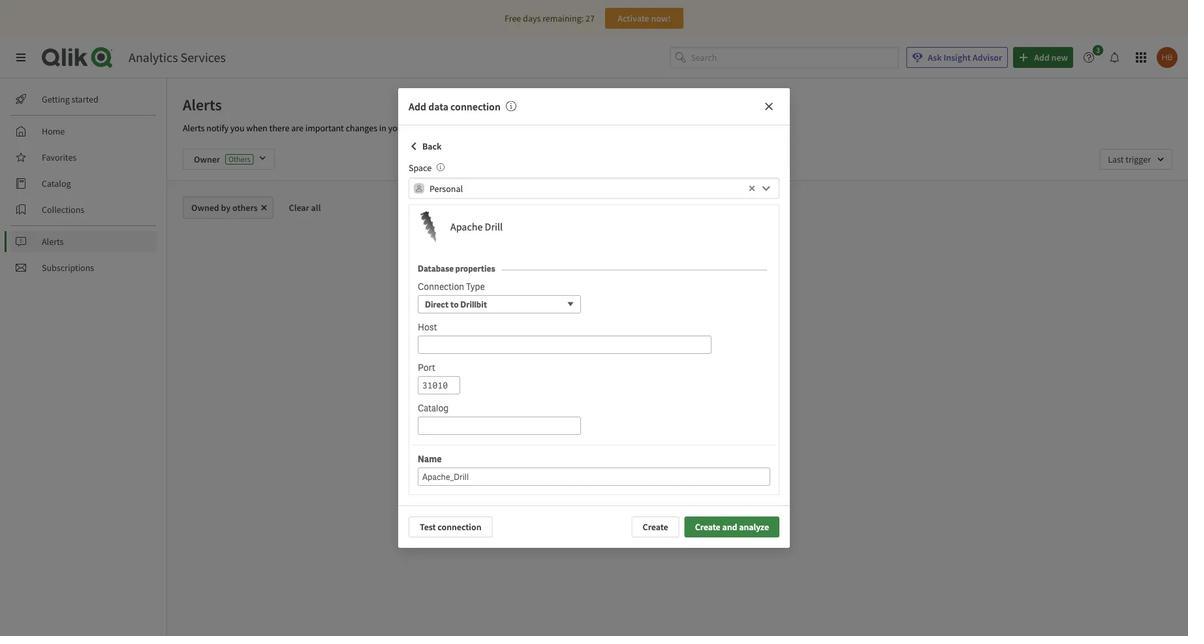 Task type: describe. For each thing, give the bounding box(es) containing it.
analytics services element
[[129, 49, 226, 66]]

others
[[233, 202, 258, 214]]

create button
[[632, 517, 680, 538]]

catalog link
[[10, 173, 157, 194]]

owned by others
[[191, 202, 258, 214]]

you
[[230, 122, 245, 134]]

0 vertical spatial alerts
[[183, 95, 222, 114]]

ask insight advisor
[[928, 52, 1003, 63]]

test connection button
[[409, 517, 493, 538]]

apache
[[451, 221, 483, 234]]

getting
[[42, 93, 70, 105]]

clear all button
[[279, 197, 331, 219]]

data.
[[408, 122, 427, 134]]

choose the space to which you would like to add this connection. a space allows you to share and control access to items. image
[[437, 163, 445, 171]]

in
[[379, 122, 387, 134]]

home link
[[10, 121, 157, 142]]

data
[[429, 100, 449, 113]]

add
[[409, 100, 426, 113]]

clear all
[[289, 202, 321, 214]]

owned by others button
[[183, 197, 273, 219]]

insight
[[944, 52, 971, 63]]

space
[[409, 162, 432, 174]]

0 vertical spatial connection
[[451, 100, 501, 113]]

and
[[723, 521, 738, 533]]

advisor
[[973, 52, 1003, 63]]

test
[[420, 521, 436, 533]]

found
[[696, 340, 723, 353]]

home
[[42, 125, 65, 137]]

services
[[181, 49, 226, 66]]

activate now! link
[[605, 8, 684, 29]]

back
[[423, 140, 442, 152]]

apache drill
[[451, 221, 503, 234]]

all
[[311, 202, 321, 214]]

notify
[[207, 122, 229, 134]]

favorites link
[[10, 147, 157, 168]]

there
[[269, 122, 290, 134]]

add data connection
[[409, 100, 501, 113]]

back button
[[409, 136, 442, 157]]

create and analyze
[[695, 521, 769, 533]]

filters region
[[167, 138, 1189, 180]]

searchbar element
[[670, 47, 899, 68]]

create for create and analyze
[[695, 521, 721, 533]]

last trigger image
[[1100, 149, 1173, 170]]

alerts notify you when there are important changes in your data.
[[183, 122, 427, 134]]

collections link
[[10, 199, 157, 220]]

collections
[[42, 204, 84, 216]]

activate
[[618, 12, 650, 24]]

ask insight advisor button
[[907, 47, 1009, 68]]

getting started link
[[10, 89, 157, 110]]

subscriptions link
[[10, 257, 157, 278]]

alerts link
[[10, 231, 157, 252]]

favorites
[[42, 152, 77, 163]]



Task type: vqa. For each thing, say whether or not it's contained in the screenshot.
the you to the top
no



Task type: locate. For each thing, give the bounding box(es) containing it.
create
[[643, 521, 669, 533], [695, 521, 721, 533]]

connection right data
[[451, 100, 501, 113]]

1 vertical spatial alerts
[[183, 122, 205, 134]]

changes
[[346, 122, 378, 134]]

alerts
[[183, 95, 222, 114], [183, 122, 205, 134], [42, 236, 64, 248]]

alerts inside navigation pane element
[[42, 236, 64, 248]]

catalog
[[42, 178, 71, 189]]

close sidebar menu image
[[16, 52, 26, 63]]

Search text field
[[691, 47, 899, 68]]

important
[[305, 122, 344, 134]]

results
[[664, 340, 694, 353]]

analyze
[[739, 521, 769, 533]]

activate now!
[[618, 12, 671, 24]]

ask
[[928, 52, 942, 63]]

started
[[72, 93, 98, 105]]

navigation pane element
[[0, 84, 167, 283]]

1 vertical spatial connection
[[438, 521, 482, 533]]

connection right test
[[438, 521, 482, 533]]

add data connection dialog
[[398, 88, 790, 548]]

27
[[586, 12, 595, 24]]

days
[[523, 12, 541, 24]]

subscriptions
[[42, 262, 94, 274]]

when
[[246, 122, 268, 134]]

free
[[505, 12, 521, 24]]

remaining:
[[543, 12, 584, 24]]

2 vertical spatial alerts
[[42, 236, 64, 248]]

no results found
[[649, 340, 723, 353]]

drill
[[485, 221, 503, 234]]

free days remaining: 27
[[505, 12, 595, 24]]

test connection
[[420, 521, 482, 533]]

create and analyze button
[[685, 517, 780, 538]]

0 horizontal spatial create
[[643, 521, 669, 533]]

clear
[[289, 202, 309, 214]]

now!
[[651, 12, 671, 24]]

apache drill image
[[413, 211, 444, 243]]

alerts up subscriptions
[[42, 236, 64, 248]]

analytics services
[[129, 49, 226, 66]]

2 create from the left
[[695, 521, 721, 533]]

connection
[[451, 100, 501, 113], [438, 521, 482, 533]]

by
[[221, 202, 231, 214]]

alerts left the notify
[[183, 122, 205, 134]]

1 horizontal spatial create
[[695, 521, 721, 533]]

choose the space to which you would like to add this connection. a space allows you to share and control access to items. tooltip
[[432, 162, 445, 174]]

alerts up the notify
[[183, 95, 222, 114]]

getting started
[[42, 93, 98, 105]]

Space text field
[[430, 178, 746, 199]]

analytics
[[129, 49, 178, 66]]

connection inside button
[[438, 521, 482, 533]]

your
[[388, 122, 406, 134]]

1 create from the left
[[643, 521, 669, 533]]

create for create
[[643, 521, 669, 533]]

no
[[649, 340, 662, 353]]

owned
[[191, 202, 219, 214]]

are
[[291, 122, 304, 134]]



